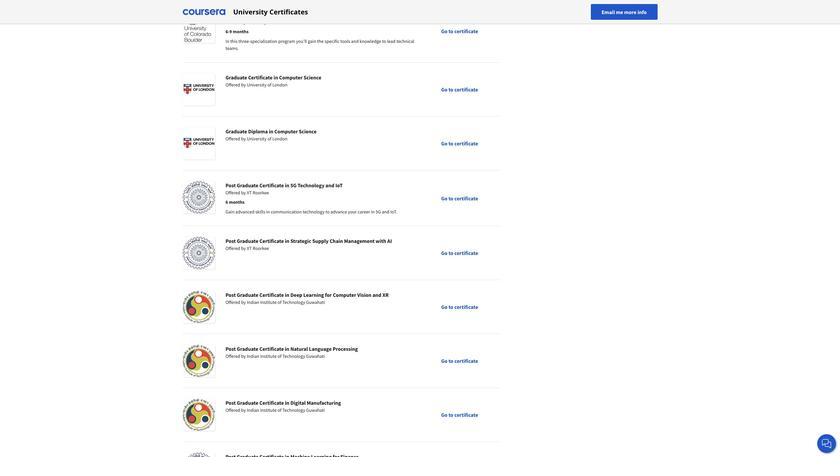 Task type: locate. For each thing, give the bounding box(es) containing it.
technology inside post graduate certificate in 5g technology and iot offered by iit roorkee 6 months
[[298, 182, 325, 189]]

university of london image
[[183, 73, 215, 106], [183, 127, 215, 160]]

iit inside post graduate certificate in strategic supply chain management with ai offered by iit roorkee
[[247, 246, 252, 252]]

specific
[[325, 38, 340, 44]]

computer
[[279, 74, 303, 81], [274, 128, 298, 135], [333, 292, 356, 299]]

processing
[[333, 346, 358, 353]]

0 vertical spatial management
[[255, 11, 285, 18]]

gain
[[226, 209, 235, 215]]

post inside post graduate certificate in 5g technology and iot offered by iit roorkee 6 months
[[226, 182, 236, 189]]

3 indian institute of technology guwahati image from the top
[[183, 399, 215, 431]]

certificate for engineering management graduate certificate
[[454, 28, 478, 35]]

indian institute of technology guwahati image
[[183, 291, 215, 323], [183, 345, 215, 377], [183, 399, 215, 431]]

0 vertical spatial institute
[[260, 300, 277, 306]]

you'll
[[296, 38, 307, 44]]

1 roorkee from the top
[[253, 190, 269, 196]]

science
[[304, 74, 321, 81], [299, 128, 317, 135]]

3 guwahati from the top
[[306, 408, 325, 414]]

1 vertical spatial london
[[272, 136, 287, 142]]

8 offered from the top
[[226, 408, 240, 414]]

offered inside engineering management graduate certificate offered by university of colorado boulder 6-9 months
[[226, 19, 240, 25]]

indian
[[247, 300, 259, 306], [247, 354, 259, 360], [247, 408, 259, 414]]

1 vertical spatial roorkee
[[253, 246, 269, 252]]

4 certificate from the top
[[454, 195, 478, 202]]

2 go to certificate from the top
[[441, 86, 478, 93]]

graduate inside graduate certificate in computer science offered by university of london
[[226, 74, 247, 81]]

post inside post graduate certificate in deep learning for computer vision and xr offered by indian institute of technology guwahati
[[226, 292, 236, 299]]

3 go from the top
[[441, 140, 448, 147]]

1 horizontal spatial management
[[344, 238, 375, 245]]

technology down deep
[[282, 300, 305, 306]]

1 by from the top
[[241, 19, 246, 25]]

learning
[[303, 292, 324, 299]]

5g up communication
[[290, 182, 297, 189]]

offered
[[226, 19, 240, 25], [226, 82, 240, 88], [226, 136, 240, 142], [226, 190, 240, 196], [226, 246, 240, 252], [226, 300, 240, 306], [226, 354, 240, 360], [226, 408, 240, 414]]

4 offered from the top
[[226, 190, 240, 196]]

chat with us image
[[821, 439, 832, 449]]

in for strategic
[[285, 238, 289, 245]]

graduate inside post graduate certificate in natural language processing offered by indian institute of technology guwahati
[[237, 346, 258, 353]]

2 offered from the top
[[226, 82, 240, 88]]

0 horizontal spatial 5g
[[290, 182, 297, 189]]

7 certificate from the top
[[454, 358, 478, 365]]

1 vertical spatial guwahati
[[306, 354, 325, 360]]

manufacturing
[[307, 400, 341, 407]]

0 vertical spatial university of london image
[[183, 73, 215, 106]]

this
[[230, 38, 238, 44]]

4 go to certificate from the top
[[441, 195, 478, 202]]

of
[[268, 19, 271, 25], [268, 82, 271, 88], [268, 136, 271, 142], [278, 300, 282, 306], [278, 354, 282, 360], [278, 408, 282, 414]]

0 vertical spatial 5g
[[290, 182, 297, 189]]

1 vertical spatial management
[[344, 238, 375, 245]]

london
[[272, 82, 287, 88], [272, 136, 287, 142]]

3 post from the top
[[226, 292, 236, 299]]

5 post from the top
[[226, 400, 236, 407]]

certificates
[[269, 7, 308, 16]]

5 go from the top
[[441, 250, 448, 257]]

certificate inside post graduate certificate in 5g technology and iot offered by iit roorkee 6 months
[[259, 182, 284, 189]]

by inside post graduate certificate in natural language processing offered by indian institute of technology guwahati
[[241, 354, 246, 360]]

guwahati down manufacturing
[[306, 408, 325, 414]]

graduate inside post graduate certificate in digital manufacturing offered by indian institute of technology guwahati
[[237, 400, 258, 407]]

more
[[624, 9, 637, 15]]

4 post from the top
[[226, 346, 236, 353]]

iit roorkee image for post graduate certificate in strategic supply chain management with ai
[[183, 237, 215, 269]]

0 vertical spatial iit
[[247, 190, 252, 196]]

post inside post graduate certificate in natural language processing offered by indian institute of technology guwahati
[[226, 346, 236, 353]]

2 by from the top
[[241, 82, 246, 88]]

1 vertical spatial iit roorkee image
[[183, 237, 215, 269]]

and left xr
[[373, 292, 381, 299]]

science inside graduate diploma in computer science offered by university of london
[[299, 128, 317, 135]]

0 vertical spatial computer
[[279, 74, 303, 81]]

go for post graduate certificate in strategic supply chain management with ai
[[441, 250, 448, 257]]

1 vertical spatial indian institute of technology guwahati image
[[183, 345, 215, 377]]

institute inside post graduate certificate in natural language processing offered by indian institute of technology guwahati
[[260, 354, 277, 360]]

advanced
[[235, 209, 254, 215]]

management inside engineering management graduate certificate offered by university of colorado boulder 6-9 months
[[255, 11, 285, 18]]

technology down digital at the left of the page
[[282, 408, 305, 414]]

2 post from the top
[[226, 238, 236, 245]]

and left iot.
[[382, 209, 389, 215]]

guwahati down language
[[306, 354, 325, 360]]

the
[[317, 38, 324, 44]]

1 iit roorkee image from the top
[[183, 181, 215, 214]]

2 university of london image from the top
[[183, 127, 215, 160]]

certificate inside post graduate certificate in strategic supply chain management with ai offered by iit roorkee
[[259, 238, 284, 245]]

graduate inside graduate diploma in computer science offered by university of london
[[226, 128, 247, 135]]

london inside graduate certificate in computer science offered by university of london
[[272, 82, 287, 88]]

info
[[638, 9, 647, 15]]

months inside engineering management graduate certificate offered by university of colorado boulder 6-9 months
[[233, 29, 249, 35]]

1 iit from the top
[[247, 190, 252, 196]]

2 vertical spatial institute
[[260, 408, 277, 414]]

1 vertical spatial indian
[[247, 354, 259, 360]]

1 vertical spatial iit
[[247, 246, 252, 252]]

by inside post graduate certificate in strategic supply chain management with ai offered by iit roorkee
[[241, 246, 246, 252]]

3 institute from the top
[[260, 408, 277, 414]]

chain
[[330, 238, 343, 245]]

roorkee
[[253, 190, 269, 196], [253, 246, 269, 252]]

certificate inside post graduate certificate in digital manufacturing offered by indian institute of technology guwahati
[[259, 400, 284, 407]]

2 certificate from the top
[[454, 86, 478, 93]]

management
[[255, 11, 285, 18], [344, 238, 375, 245]]

of inside engineering management graduate certificate offered by university of colorado boulder 6-9 months
[[268, 19, 271, 25]]

management inside post graduate certificate in strategic supply chain management with ai offered by iit roorkee
[[344, 238, 375, 245]]

me
[[616, 9, 623, 15]]

to for post graduate certificate in deep learning for computer vision and xr
[[449, 304, 453, 311]]

2 indian from the top
[[247, 354, 259, 360]]

0 vertical spatial indian
[[247, 300, 259, 306]]

science inside graduate certificate in computer science offered by university of london
[[304, 74, 321, 81]]

technology down natural
[[282, 354, 305, 360]]

in inside graduate certificate in computer science offered by university of london
[[274, 74, 278, 81]]

4 go from the top
[[441, 195, 448, 202]]

0 horizontal spatial management
[[255, 11, 285, 18]]

7 offered from the top
[[226, 354, 240, 360]]

and inside post graduate certificate in deep learning for computer vision and xr offered by indian institute of technology guwahati
[[373, 292, 381, 299]]

6 by from the top
[[241, 300, 246, 306]]

8 go to certificate from the top
[[441, 412, 478, 419]]

2 iit roorkee image from the top
[[183, 237, 215, 269]]

3 by from the top
[[241, 136, 246, 142]]

1 vertical spatial 5g
[[376, 209, 381, 215]]

three-
[[239, 38, 250, 44]]

months right "6"
[[229, 199, 245, 205]]

engineering
[[226, 11, 254, 18]]

graduate inside engineering management graduate certificate offered by university of colorado boulder 6-9 months
[[286, 11, 308, 18]]

london for diploma
[[272, 136, 287, 142]]

1 london from the top
[[272, 82, 287, 88]]

and left iot
[[326, 182, 334, 189]]

2 guwahati from the top
[[306, 354, 325, 360]]

in inside post graduate certificate in 5g technology and iot offered by iit roorkee 6 months
[[285, 182, 289, 189]]

2 vertical spatial computer
[[333, 292, 356, 299]]

technology
[[298, 182, 325, 189], [282, 300, 305, 306], [282, 354, 305, 360], [282, 408, 305, 414]]

certificate inside post graduate certificate in natural language processing offered by indian institute of technology guwahati
[[259, 346, 284, 353]]

technology inside post graduate certificate in digital manufacturing offered by indian institute of technology guwahati
[[282, 408, 305, 414]]

iit
[[247, 190, 252, 196], [247, 246, 252, 252]]

2 vertical spatial guwahati
[[306, 408, 325, 414]]

for
[[325, 292, 332, 299]]

2 vertical spatial indian institute of technology guwahati image
[[183, 399, 215, 431]]

certificate for post graduate certificate in strategic supply chain management with ai
[[454, 250, 478, 257]]

1 vertical spatial months
[[229, 199, 245, 205]]

ai
[[387, 238, 392, 245]]

email me more info
[[602, 9, 647, 15]]

indian institute of technology guwahati image for post graduate certificate in digital manufacturing
[[183, 399, 215, 431]]

in for communication
[[266, 209, 270, 215]]

in inside post graduate certificate in digital manufacturing offered by indian institute of technology guwahati
[[285, 400, 289, 407]]

3 indian from the top
[[247, 408, 259, 414]]

0 vertical spatial science
[[304, 74, 321, 81]]

2 go from the top
[[441, 86, 448, 93]]

6 go from the top
[[441, 304, 448, 311]]

go for graduate diploma in computer science
[[441, 140, 448, 147]]

5g inside post graduate certificate in 5g technology and iot offered by iit roorkee 6 months
[[290, 182, 297, 189]]

university of colorado boulder image
[[183, 11, 215, 43]]

to for engineering management graduate certificate
[[449, 28, 453, 35]]

your
[[348, 209, 357, 215]]

post
[[226, 182, 236, 189], [226, 238, 236, 245], [226, 292, 236, 299], [226, 346, 236, 353], [226, 400, 236, 407]]

in for natural
[[285, 346, 289, 353]]

1 guwahati from the top
[[306, 300, 325, 306]]

supply
[[312, 238, 329, 245]]

1 vertical spatial science
[[299, 128, 317, 135]]

go for post graduate certificate in natural language processing
[[441, 358, 448, 365]]

science for graduate certificate in computer science
[[304, 74, 321, 81]]

post inside post graduate certificate in digital manufacturing offered by indian institute of technology guwahati
[[226, 400, 236, 407]]

london for certificate
[[272, 82, 287, 88]]

gain
[[308, 38, 316, 44]]

5 go to certificate from the top
[[441, 250, 478, 257]]

computer inside graduate certificate in computer science offered by university of london
[[279, 74, 303, 81]]

go to certificate for post graduate certificate in digital manufacturing
[[441, 412, 478, 419]]

go to certificate
[[441, 28, 478, 35], [441, 86, 478, 93], [441, 140, 478, 147], [441, 195, 478, 202], [441, 250, 478, 257], [441, 304, 478, 311], [441, 358, 478, 365], [441, 412, 478, 419]]

8 certificate from the top
[[454, 412, 478, 419]]

technology
[[303, 209, 325, 215]]

7 go from the top
[[441, 358, 448, 365]]

2 iit from the top
[[247, 246, 252, 252]]

in
[[226, 38, 229, 44]]

colorado
[[272, 19, 290, 25]]

institute inside post graduate certificate in deep learning for computer vision and xr offered by indian institute of technology guwahati
[[260, 300, 277, 306]]

2 indian institute of technology guwahati image from the top
[[183, 345, 215, 377]]

months
[[233, 29, 249, 35], [229, 199, 245, 205]]

3 go to certificate from the top
[[441, 140, 478, 147]]

offered inside post graduate certificate in digital manufacturing offered by indian institute of technology guwahati
[[226, 408, 240, 414]]

post inside post graduate certificate in strategic supply chain management with ai offered by iit roorkee
[[226, 238, 236, 245]]

1 indian institute of technology guwahati image from the top
[[183, 291, 215, 323]]

to for post graduate certificate in natural language processing
[[449, 358, 453, 365]]

1 indian from the top
[[247, 300, 259, 306]]

graduate
[[286, 11, 308, 18], [226, 74, 247, 81], [226, 128, 247, 135], [237, 182, 258, 189], [237, 238, 258, 245], [237, 292, 258, 299], [237, 346, 258, 353], [237, 400, 258, 407]]

guwahati down learning
[[306, 300, 325, 306]]

8 by from the top
[[241, 408, 246, 414]]

digital
[[290, 400, 306, 407]]

6-
[[226, 29, 230, 35]]

2 london from the top
[[272, 136, 287, 142]]

5g
[[290, 182, 297, 189], [376, 209, 381, 215]]

management up colorado
[[255, 11, 285, 18]]

certificate for 5g
[[259, 182, 284, 189]]

1 post from the top
[[226, 182, 236, 189]]

university
[[233, 7, 268, 16], [247, 19, 267, 25], [247, 82, 267, 88], [247, 136, 267, 142]]

1 go from the top
[[441, 28, 448, 35]]

institute
[[260, 300, 277, 306], [260, 354, 277, 360], [260, 408, 277, 414]]

0 vertical spatial london
[[272, 82, 287, 88]]

0 vertical spatial guwahati
[[306, 300, 325, 306]]

guwahati
[[306, 300, 325, 306], [306, 354, 325, 360], [306, 408, 325, 414]]

by
[[241, 19, 246, 25], [241, 82, 246, 88], [241, 136, 246, 142], [241, 190, 246, 196], [241, 246, 246, 252], [241, 300, 246, 306], [241, 354, 246, 360], [241, 408, 246, 414]]

indian institute of technology guwahati image for post graduate certificate in natural language processing
[[183, 345, 215, 377]]

2 institute from the top
[[260, 354, 277, 360]]

1 institute from the top
[[260, 300, 277, 306]]

1 university of london image from the top
[[183, 73, 215, 106]]

university inside engineering management graduate certificate offered by university of colorado boulder 6-9 months
[[247, 19, 267, 25]]

3 offered from the top
[[226, 136, 240, 142]]

iit roorkee image
[[183, 181, 215, 214], [183, 237, 215, 269]]

science for graduate diploma in computer science
[[299, 128, 317, 135]]

9
[[230, 29, 232, 35]]

0 vertical spatial iit roorkee image
[[183, 181, 215, 214]]

university inside graduate diploma in computer science offered by university of london
[[247, 136, 267, 142]]

by inside graduate certificate in computer science offered by university of london
[[241, 82, 246, 88]]

to for post graduate certificate in strategic supply chain management with ai
[[449, 250, 453, 257]]

certificate inside graduate certificate in computer science offered by university of london
[[248, 74, 273, 81]]

management left with
[[344, 238, 375, 245]]

in for deep
[[285, 292, 289, 299]]

0 vertical spatial indian institute of technology guwahati image
[[183, 291, 215, 323]]

certificate
[[454, 28, 478, 35], [454, 86, 478, 93], [454, 140, 478, 147], [454, 195, 478, 202], [454, 250, 478, 257], [454, 304, 478, 311], [454, 358, 478, 365], [454, 412, 478, 419]]

6 go to certificate from the top
[[441, 304, 478, 311]]

technology up gain advanced skills in communication technology to advance your career in 5g and iot.
[[298, 182, 325, 189]]

post for post graduate certificate in digital manufacturing
[[226, 400, 236, 407]]

go to certificate for graduate certificate in computer science
[[441, 86, 478, 93]]

6 certificate from the top
[[454, 304, 478, 311]]

certificate for graduate certificate in computer science
[[454, 86, 478, 93]]

of inside post graduate certificate in deep learning for computer vision and xr offered by indian institute of technology guwahati
[[278, 300, 282, 306]]

1 go to certificate from the top
[[441, 28, 478, 35]]

university of london image for graduate diploma in computer science
[[183, 127, 215, 160]]

1 vertical spatial institute
[[260, 354, 277, 360]]

6 offered from the top
[[226, 300, 240, 306]]

post graduate certificate in digital manufacturing offered by indian institute of technology guwahati
[[226, 400, 341, 414]]

and right 'tools'
[[351, 38, 359, 44]]

in inside post graduate certificate in natural language processing offered by indian institute of technology guwahati
[[285, 346, 289, 353]]

computer for diploma
[[274, 128, 298, 135]]

specialization
[[250, 38, 277, 44]]

months right 9
[[233, 29, 249, 35]]

and
[[351, 38, 359, 44], [326, 182, 334, 189], [382, 209, 389, 215], [373, 292, 381, 299]]

1 certificate from the top
[[454, 28, 478, 35]]

london inside graduate diploma in computer science offered by university of london
[[272, 136, 287, 142]]

graduate certificate in computer science offered by university of london
[[226, 74, 321, 88]]

certificate for post graduate certificate in natural language processing
[[454, 358, 478, 365]]

5 by from the top
[[241, 246, 246, 252]]

indian inside post graduate certificate in natural language processing offered by indian institute of technology guwahati
[[247, 354, 259, 360]]

in
[[274, 74, 278, 81], [269, 128, 273, 135], [285, 182, 289, 189], [266, 209, 270, 215], [371, 209, 375, 215], [285, 238, 289, 245], [285, 292, 289, 299], [285, 346, 289, 353], [285, 400, 289, 407]]

1 vertical spatial computer
[[274, 128, 298, 135]]

2 roorkee from the top
[[253, 246, 269, 252]]

certificate
[[309, 11, 333, 18], [248, 74, 273, 81], [259, 182, 284, 189], [259, 238, 284, 245], [259, 292, 284, 299], [259, 346, 284, 353], [259, 400, 284, 407]]

program
[[278, 38, 295, 44]]

8 go from the top
[[441, 412, 448, 419]]

5 certificate from the top
[[454, 250, 478, 257]]

go to certificate for post graduate certificate in deep learning for computer vision and xr
[[441, 304, 478, 311]]

5g right career
[[376, 209, 381, 215]]

2 vertical spatial indian
[[247, 408, 259, 414]]

certificate for deep
[[259, 292, 284, 299]]

offered inside post graduate certificate in natural language processing offered by indian institute of technology guwahati
[[226, 354, 240, 360]]

certificate inside post graduate certificate in deep learning for computer vision and xr offered by indian institute of technology guwahati
[[259, 292, 284, 299]]

of inside post graduate certificate in natural language processing offered by indian institute of technology guwahati
[[278, 354, 282, 360]]

1 offered from the top
[[226, 19, 240, 25]]

4 by from the top
[[241, 190, 246, 196]]

go
[[441, 28, 448, 35], [441, 86, 448, 93], [441, 140, 448, 147], [441, 195, 448, 202], [441, 250, 448, 257], [441, 304, 448, 311], [441, 358, 448, 365], [441, 412, 448, 419]]

in inside post graduate certificate in deep learning for computer vision and xr offered by indian institute of technology guwahati
[[285, 292, 289, 299]]

post for post graduate certificate in strategic supply chain management with ai
[[226, 238, 236, 245]]

to
[[449, 28, 453, 35], [382, 38, 386, 44], [449, 86, 453, 93], [449, 140, 453, 147], [449, 195, 453, 202], [326, 209, 330, 215], [449, 250, 453, 257], [449, 304, 453, 311], [449, 358, 453, 365], [449, 412, 453, 419]]

7 go to certificate from the top
[[441, 358, 478, 365]]

computer inside graduate diploma in computer science offered by university of london
[[274, 128, 298, 135]]

3 certificate from the top
[[454, 140, 478, 147]]

0 vertical spatial months
[[233, 29, 249, 35]]

iot
[[335, 182, 343, 189]]

in inside post graduate certificate in strategic supply chain management with ai offered by iit roorkee
[[285, 238, 289, 245]]

0 vertical spatial roorkee
[[253, 190, 269, 196]]

offered inside post graduate certificate in 5g technology and iot offered by iit roorkee 6 months
[[226, 190, 240, 196]]

1 horizontal spatial 5g
[[376, 209, 381, 215]]

by inside graduate diploma in computer science offered by university of london
[[241, 136, 246, 142]]

7 by from the top
[[241, 354, 246, 360]]

1 vertical spatial university of london image
[[183, 127, 215, 160]]

5 offered from the top
[[226, 246, 240, 252]]



Task type: vqa. For each thing, say whether or not it's contained in the screenshot.
leftmost 5G
yes



Task type: describe. For each thing, give the bounding box(es) containing it.
of inside post graduate certificate in digital manufacturing offered by indian institute of technology guwahati
[[278, 408, 282, 414]]

by inside post graduate certificate in deep learning for computer vision and xr offered by indian institute of technology guwahati
[[241, 300, 246, 306]]

go for post graduate certificate in deep learning for computer vision and xr
[[441, 304, 448, 311]]

university certificates
[[233, 7, 308, 16]]

iit inside post graduate certificate in 5g technology and iot offered by iit roorkee 6 months
[[247, 190, 252, 196]]

knowledge
[[360, 38, 381, 44]]

go for post graduate certificate in 5g technology and iot
[[441, 195, 448, 202]]

boulder
[[291, 19, 307, 25]]

post graduate certificate in natural language processing offered by indian institute of technology guwahati
[[226, 346, 358, 360]]

offered inside post graduate certificate in strategic supply chain management with ai offered by iit roorkee
[[226, 246, 240, 252]]

of inside graduate diploma in computer science offered by university of london
[[268, 136, 271, 142]]

post graduate certificate in deep learning for computer vision and xr offered by indian institute of technology guwahati
[[226, 292, 389, 306]]

by inside post graduate certificate in digital manufacturing offered by indian institute of technology guwahati
[[241, 408, 246, 414]]

teams.
[[226, 45, 239, 51]]

6
[[226, 199, 228, 205]]

to for graduate certificate in computer science
[[449, 86, 453, 93]]

iot.
[[390, 209, 397, 215]]

go to certificate for graduate diploma in computer science
[[441, 140, 478, 147]]

certificate for strategic
[[259, 238, 284, 245]]

engineering management graduate certificate offered by university of colorado boulder 6-9 months
[[226, 11, 333, 35]]

post graduate certificate in strategic supply chain management with ai offered by iit roorkee
[[226, 238, 392, 252]]

go for graduate certificate in computer science
[[441, 86, 448, 93]]

post for post graduate certificate in natural language processing
[[226, 346, 236, 353]]

to for post graduate certificate in 5g technology and iot
[[449, 195, 453, 202]]

guwahati inside post graduate certificate in natural language processing offered by indian institute of technology guwahati
[[306, 354, 325, 360]]

go to certificate for post graduate certificate in natural language processing
[[441, 358, 478, 365]]

graduate inside post graduate certificate in strategic supply chain management with ai offered by iit roorkee
[[237, 238, 258, 245]]

university inside graduate certificate in computer science offered by university of london
[[247, 82, 267, 88]]

diploma
[[248, 128, 268, 135]]

graduate inside post graduate certificate in 5g technology and iot offered by iit roorkee 6 months
[[237, 182, 258, 189]]

communication
[[271, 209, 302, 215]]

advance
[[331, 209, 347, 215]]

in this three-specialization program you'll gain the specific tools and knowledge to lead technical teams.
[[226, 38, 414, 51]]

tools
[[340, 38, 350, 44]]

guwahati inside post graduate certificate in digital manufacturing offered by indian institute of technology guwahati
[[306, 408, 325, 414]]

go for post graduate certificate in digital manufacturing
[[441, 412, 448, 419]]

to for graduate diploma in computer science
[[449, 140, 453, 147]]

go to certificate for post graduate certificate in 5g technology and iot
[[441, 195, 478, 202]]

deep
[[290, 292, 302, 299]]

computer for certificate
[[279, 74, 303, 81]]

language
[[309, 346, 332, 353]]

offered inside post graduate certificate in deep learning for computer vision and xr offered by indian institute of technology guwahati
[[226, 300, 240, 306]]

indian institute of technology guwahati image for post graduate certificate in deep learning for computer vision and xr
[[183, 291, 215, 323]]

of inside graduate certificate in computer science offered by university of london
[[268, 82, 271, 88]]

email
[[602, 9, 615, 15]]

career
[[358, 209, 370, 215]]

and inside post graduate certificate in 5g technology and iot offered by iit roorkee 6 months
[[326, 182, 334, 189]]

offered inside graduate certificate in computer science offered by university of london
[[226, 82, 240, 88]]

offered inside graduate diploma in computer science offered by university of london
[[226, 136, 240, 142]]

vision
[[357, 292, 372, 299]]

go for engineering management graduate certificate
[[441, 28, 448, 35]]

lead
[[387, 38, 396, 44]]

computer inside post graduate certificate in deep learning for computer vision and xr offered by indian institute of technology guwahati
[[333, 292, 356, 299]]

certificate for natural
[[259, 346, 284, 353]]

certificate for graduate diploma in computer science
[[454, 140, 478, 147]]

roorkee inside post graduate certificate in 5g technology and iot offered by iit roorkee 6 months
[[253, 190, 269, 196]]

graduate inside post graduate certificate in deep learning for computer vision and xr offered by indian institute of technology guwahati
[[237, 292, 258, 299]]

coursera image
[[183, 7, 225, 17]]

in inside graduate diploma in computer science offered by university of london
[[269, 128, 273, 135]]

technical
[[397, 38, 414, 44]]

by inside post graduate certificate in 5g technology and iot offered by iit roorkee 6 months
[[241, 190, 246, 196]]

with
[[376, 238, 386, 245]]

and inside in this three-specialization program you'll gain the specific tools and knowledge to lead technical teams.
[[351, 38, 359, 44]]

certificate for post graduate certificate in 5g technology and iot
[[454, 195, 478, 202]]

by inside engineering management graduate certificate offered by university of colorado boulder 6-9 months
[[241, 19, 246, 25]]

post graduate certificate in 5g technology and iot offered by iit roorkee 6 months
[[226, 182, 343, 205]]

months inside post graduate certificate in 5g technology and iot offered by iit roorkee 6 months
[[229, 199, 245, 205]]

indian inside post graduate certificate in deep learning for computer vision and xr offered by indian institute of technology guwahati
[[247, 300, 259, 306]]

technology inside post graduate certificate in natural language processing offered by indian institute of technology guwahati
[[282, 354, 305, 360]]

technology inside post graduate certificate in deep learning for computer vision and xr offered by indian institute of technology guwahati
[[282, 300, 305, 306]]

natural
[[290, 346, 308, 353]]

certificate for digital
[[259, 400, 284, 407]]

go to certificate for post graduate certificate in strategic supply chain management with ai
[[441, 250, 478, 257]]

in for digital
[[285, 400, 289, 407]]

indian inside post graduate certificate in digital manufacturing offered by indian institute of technology guwahati
[[247, 408, 259, 414]]

gain advanced skills in communication technology to advance your career in 5g and iot.
[[226, 209, 397, 215]]

go to certificate for engineering management graduate certificate
[[441, 28, 478, 35]]

graduate diploma in computer science offered by university of london
[[226, 128, 317, 142]]

guwahati inside post graduate certificate in deep learning for computer vision and xr offered by indian institute of technology guwahati
[[306, 300, 325, 306]]

in for 5g
[[285, 182, 289, 189]]

email me more info button
[[591, 4, 658, 20]]

certificate inside engineering management graduate certificate offered by university of colorado boulder 6-9 months
[[309, 11, 333, 18]]

to inside in this three-specialization program you'll gain the specific tools and knowledge to lead technical teams.
[[382, 38, 386, 44]]

to for post graduate certificate in digital manufacturing
[[449, 412, 453, 419]]

skills
[[255, 209, 265, 215]]

certificate for post graduate certificate in deep learning for computer vision and xr
[[454, 304, 478, 311]]

strategic
[[290, 238, 311, 245]]

post for post graduate certificate in deep learning for computer vision and xr
[[226, 292, 236, 299]]

roorkee inside post graduate certificate in strategic supply chain management with ai offered by iit roorkee
[[253, 246, 269, 252]]

certificate for post graduate certificate in digital manufacturing
[[454, 412, 478, 419]]

university of london image for graduate certificate in computer science
[[183, 73, 215, 106]]

institute inside post graduate certificate in digital manufacturing offered by indian institute of technology guwahati
[[260, 408, 277, 414]]

xr
[[382, 292, 389, 299]]

iit roorkee image for post graduate certificate in 5g technology and iot
[[183, 181, 215, 214]]



